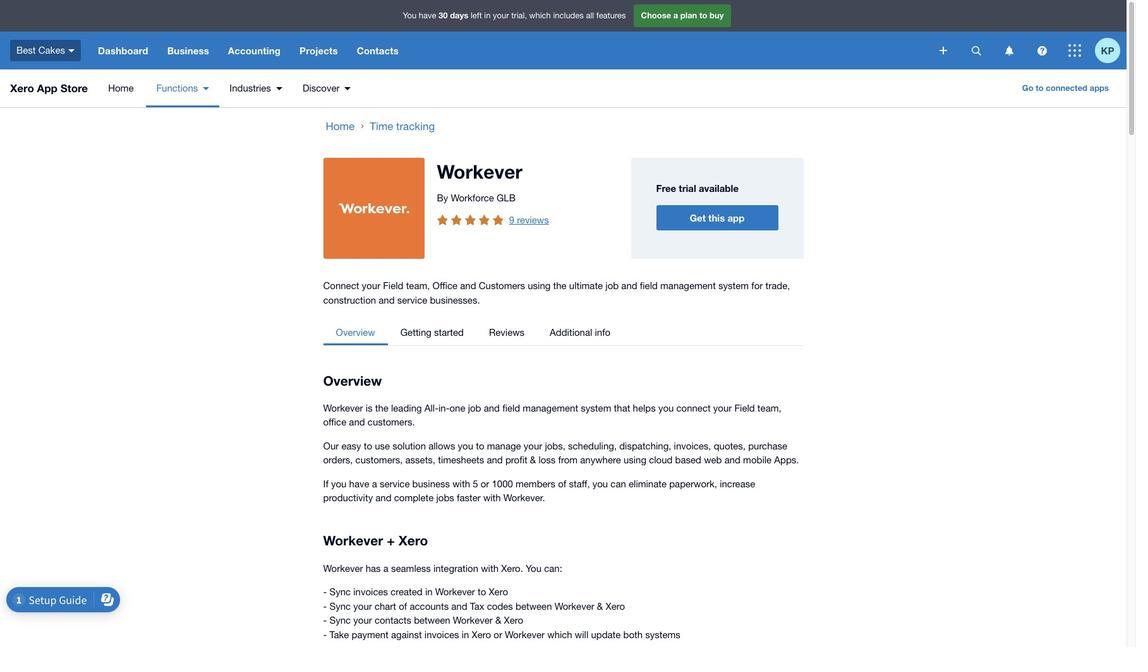 Task type: describe. For each thing, give the bounding box(es) containing it.
1000
[[492, 479, 513, 489]]

seamless
[[391, 564, 431, 574]]

accounts
[[410, 601, 449, 612]]

easy
[[341, 441, 361, 451]]

- sync invoices created in workever to xero - sync your chart of accounts and tax codes between workever & xero - sync your contacts between workever & xero - take payment against invoices in xero or workever which will update both systems
[[323, 587, 680, 641]]

of inside if you have a service business with 5 or 1000 members of staff, you can eliminate paperwork, increase productivity and complete jobs faster with workever.
[[558, 479, 566, 489]]

go
[[1022, 83, 1033, 93]]

using inside connect your field team, office and customers using the ultimate job and field management system for trade, construction and service businesses.
[[528, 281, 551, 291]]

customers.
[[368, 417, 415, 428]]

the inside connect your field team, office and customers using the ultimate job and field management system for trade, construction and service businesses.
[[553, 281, 567, 291]]

1 vertical spatial you
[[526, 564, 542, 574]]

team, inside connect your field team, office and customers using the ultimate job and field management system for trade, construction and service businesses.
[[406, 281, 430, 291]]

trial,
[[511, 11, 527, 20]]

1 - from the top
[[323, 587, 327, 598]]

one
[[450, 403, 465, 414]]

payment
[[352, 630, 389, 641]]

go to connected apps
[[1022, 83, 1109, 93]]

workever.
[[503, 493, 545, 504]]

xero app store
[[10, 82, 88, 95]]

and down quotes,
[[725, 455, 740, 466]]

purchase
[[748, 441, 787, 451]]

productivity
[[323, 493, 373, 504]]

orders,
[[323, 455, 353, 466]]

projects button
[[290, 32, 347, 70]]

connect
[[323, 281, 359, 291]]

contacts button
[[347, 32, 408, 70]]

increase
[[720, 479, 755, 489]]

industries
[[230, 83, 271, 94]]

tracking
[[396, 120, 435, 133]]

dashboard link
[[88, 32, 158, 70]]

you right if
[[331, 479, 347, 489]]

field inside workever is the leading all-in-one job and field management system that helps you connect your field team, office and customers.
[[735, 403, 755, 414]]

a inside if you have a service business with 5 or 1000 members of staff, you can eliminate paperwork, increase productivity and complete jobs faster with workever.
[[372, 479, 377, 489]]

our
[[323, 441, 339, 451]]

customers,
[[355, 455, 403, 466]]

xero down "tax"
[[472, 630, 491, 641]]

0 horizontal spatial &
[[495, 616, 501, 626]]

info
[[595, 327, 611, 338]]

and inside if you have a service business with 5 or 1000 members of staff, you can eliminate paperwork, increase productivity and complete jobs faster with workever.
[[376, 493, 391, 504]]

staff,
[[569, 479, 590, 489]]

by workforce glb
[[437, 193, 516, 203]]

get this app
[[690, 212, 745, 224]]

4 - from the top
[[323, 630, 327, 641]]

app
[[37, 82, 57, 95]]

and right office at the left of the page
[[349, 417, 365, 428]]

workever left has
[[323, 564, 363, 574]]

choose a plan to buy
[[641, 10, 724, 20]]

1 vertical spatial overview
[[323, 373, 382, 389]]

your inside the you have 30 days left in your trial, which includes all features
[[493, 11, 509, 20]]

to inside - sync invoices created in workever to xero - sync your chart of accounts and tax codes between workever & xero - sync your contacts between workever & xero - take payment against invoices in xero or workever which will update both systems
[[478, 587, 486, 598]]

time tracking
[[370, 120, 435, 133]]

scheduling,
[[568, 441, 617, 451]]

office
[[323, 417, 346, 428]]

management inside connect your field team, office and customers using the ultimate job and field management system for trade, construction and service businesses.
[[660, 281, 716, 291]]

our easy to use solution allows you to manage your jobs, scheduling, dispatching, invoices, quotes, purchase orders, customers, assets, timesheets and profit & loss from anywhere using cloud based web and mobile apps.
[[323, 441, 799, 466]]

of inside - sync invoices created in workever to xero - sync your chart of accounts and tax codes between workever & xero - sync your contacts between workever & xero - take payment against invoices in xero or workever which will update both systems
[[399, 601, 407, 612]]

codes
[[487, 601, 513, 612]]

apps
[[1090, 83, 1109, 93]]

timesheets
[[438, 455, 484, 466]]

getting
[[400, 327, 431, 338]]

you inside the you have 30 days left in your trial, which includes all features
[[403, 11, 417, 20]]

a inside 'banner'
[[673, 10, 678, 20]]

management inside workever is the leading all-in-one job and field management system that helps you connect your field team, office and customers.
[[523, 403, 578, 414]]

eliminate
[[629, 479, 667, 489]]

1 vertical spatial with
[[483, 493, 501, 504]]

banner containing kp
[[0, 0, 1127, 70]]

svg image inside the best cakes popup button
[[68, 49, 75, 52]]

connect your field team, office and customers using the ultimate job and field management system for trade, construction and service businesses.
[[323, 281, 790, 305]]

your left chart
[[353, 601, 372, 612]]

you inside workever is the leading all-in-one job and field management system that helps you connect your field team, office and customers.
[[658, 403, 674, 414]]

the inside workever is the leading all-in-one job and field management system that helps you connect your field team, office and customers.
[[375, 403, 388, 414]]

xero.
[[501, 564, 523, 574]]

system inside workever is the leading all-in-one job and field management system that helps you connect your field team, office and customers.
[[581, 403, 611, 414]]

best cakes button
[[0, 32, 88, 70]]

construction
[[323, 295, 376, 305]]

allows
[[429, 441, 455, 451]]

workever up has
[[323, 533, 383, 549]]

9
[[509, 215, 514, 225]]

job inside workever is the leading all-in-one job and field management system that helps you connect your field team, office and customers.
[[468, 403, 481, 414]]

job inside connect your field team, office and customers using the ultimate job and field management system for trade, construction and service businesses.
[[606, 281, 619, 291]]

overview button
[[323, 320, 388, 346]]

based
[[675, 455, 701, 466]]

getting started button
[[388, 320, 476, 346]]

service inside connect your field team, office and customers using the ultimate job and field management system for trade, construction and service businesses.
[[397, 295, 427, 305]]

discover
[[303, 83, 340, 94]]

1 horizontal spatial a
[[383, 564, 388, 574]]

workever inside workever is the leading all-in-one job and field management system that helps you connect your field team, office and customers.
[[323, 403, 363, 414]]

you inside our easy to use solution allows you to manage your jobs, scheduling, dispatching, invoices, quotes, purchase orders, customers, assets, timesheets and profit & loss from anywhere using cloud based web and mobile apps.
[[458, 441, 473, 451]]

in-
[[438, 403, 450, 414]]

workever down "tax"
[[453, 616, 493, 626]]

xero up update at the bottom of the page
[[606, 601, 625, 612]]

workever down 'codes'
[[505, 630, 545, 641]]

workever down integration
[[435, 587, 475, 598]]

to left buy at the right of page
[[699, 10, 707, 20]]

2 - from the top
[[323, 601, 327, 612]]

store
[[60, 82, 88, 95]]

leading
[[391, 403, 422, 414]]

home for the home link on the left top of page
[[326, 120, 355, 133]]

anywhere
[[580, 455, 621, 466]]

and right construction
[[379, 295, 395, 305]]

if
[[323, 479, 328, 489]]

available
[[699, 182, 739, 194]]

invoices,
[[674, 441, 711, 451]]

field inside connect your field team, office and customers using the ultimate job and field management system for trade, construction and service businesses.
[[640, 281, 658, 291]]

created
[[391, 587, 423, 598]]

5
[[473, 479, 478, 489]]

get
[[690, 212, 706, 224]]

web
[[704, 455, 722, 466]]

members
[[516, 479, 555, 489]]

& inside our easy to use solution allows you to manage your jobs, scheduling, dispatching, invoices, quotes, purchase orders, customers, assets, timesheets and profit & loss from anywhere using cloud based web and mobile apps.
[[530, 455, 536, 466]]

to left use
[[364, 441, 372, 451]]

that
[[614, 403, 630, 414]]

contacts
[[357, 45, 399, 56]]

ultimate
[[569, 281, 603, 291]]

your inside connect your field team, office and customers using the ultimate job and field management system for trade, construction and service businesses.
[[362, 281, 380, 291]]

business button
[[158, 32, 219, 70]]

profit
[[505, 455, 527, 466]]

jobs
[[436, 493, 454, 504]]

team, inside workever is the leading all-in-one job and field management system that helps you connect your field team, office and customers.
[[757, 403, 781, 414]]

dispatching,
[[619, 441, 671, 451]]

connect
[[676, 403, 711, 414]]

0 horizontal spatial between
[[414, 616, 450, 626]]



Task type: vqa. For each thing, say whether or not it's contained in the screenshot.
"0"
no



Task type: locate. For each thing, give the bounding box(es) containing it.
0 horizontal spatial field
[[502, 403, 520, 414]]

jobs,
[[545, 441, 565, 451]]

assets,
[[405, 455, 435, 466]]

free
[[656, 182, 676, 194]]

home
[[108, 83, 134, 94], [326, 120, 355, 133]]

1 vertical spatial invoices
[[424, 630, 459, 641]]

invoices
[[353, 587, 388, 598], [424, 630, 459, 641]]

by
[[437, 193, 448, 203]]

0 vertical spatial sync
[[330, 587, 351, 598]]

time tracking link
[[365, 120, 801, 133]]

office
[[433, 281, 458, 291]]

tax
[[470, 601, 484, 612]]

0 vertical spatial which
[[529, 11, 551, 20]]

in right against
[[462, 630, 469, 641]]

1 vertical spatial of
[[399, 601, 407, 612]]

field inside connect your field team, office and customers using the ultimate job and field management system for trade, construction and service businesses.
[[383, 281, 403, 291]]

home button
[[95, 70, 146, 107]]

0 vertical spatial with
[[453, 479, 470, 489]]

kp button
[[1095, 32, 1127, 70]]

1 vertical spatial in
[[425, 587, 433, 598]]

1 horizontal spatial the
[[553, 281, 567, 291]]

2 vertical spatial in
[[462, 630, 469, 641]]

will
[[575, 630, 588, 641]]

1 horizontal spatial of
[[558, 479, 566, 489]]

0 horizontal spatial the
[[375, 403, 388, 414]]

the left ultimate
[[553, 281, 567, 291]]

your inside workever is the leading all-in-one job and field management system that helps you connect your field team, office and customers.
[[713, 403, 732, 414]]

additional
[[550, 327, 592, 338]]

1 vertical spatial using
[[624, 455, 646, 466]]

1 horizontal spatial system
[[718, 281, 749, 291]]

1 vertical spatial have
[[349, 479, 369, 489]]

field left office
[[383, 281, 403, 291]]

update
[[591, 630, 621, 641]]

team, up "purchase"
[[757, 403, 781, 414]]

to
[[699, 10, 707, 20], [1036, 83, 1044, 93], [364, 441, 372, 451], [476, 441, 484, 451], [478, 587, 486, 598]]

or inside - sync invoices created in workever to xero - sync your chart of accounts and tax codes between workever & xero - sync your contacts between workever & xero - take payment against invoices in xero or workever which will update both systems
[[494, 630, 502, 641]]

1 vertical spatial management
[[523, 403, 578, 414]]

solution
[[393, 441, 426, 451]]

your up construction
[[362, 281, 380, 291]]

field inside workever is the leading all-in-one job and field management system that helps you connect your field team, office and customers.
[[502, 403, 520, 414]]

have
[[419, 11, 436, 20], [349, 479, 369, 489]]

0 vertical spatial overview
[[336, 327, 375, 338]]

banner
[[0, 0, 1127, 70]]

with
[[453, 479, 470, 489], [483, 493, 501, 504], [481, 564, 499, 574]]

0 horizontal spatial have
[[349, 479, 369, 489]]

xero down 'codes'
[[504, 616, 523, 626]]

field up manage
[[502, 403, 520, 414]]

best cakes
[[16, 45, 65, 55]]

and down manage
[[487, 455, 503, 466]]

1 horizontal spatial you
[[526, 564, 542, 574]]

1 vertical spatial service
[[380, 479, 410, 489]]

between right 'codes'
[[516, 601, 552, 612]]

workever
[[437, 160, 523, 183], [323, 403, 363, 414], [323, 533, 383, 549], [323, 564, 363, 574], [435, 587, 475, 598], [555, 601, 594, 612], [453, 616, 493, 626], [505, 630, 545, 641]]

job right one at the left bottom of the page
[[468, 403, 481, 414]]

0 vertical spatial system
[[718, 281, 749, 291]]

have inside the you have 30 days left in your trial, which includes all features
[[419, 11, 436, 20]]

1 horizontal spatial team,
[[757, 403, 781, 414]]

xero right +
[[398, 533, 428, 549]]

& down 'codes'
[[495, 616, 501, 626]]

field right ultimate
[[640, 281, 658, 291]]

sync
[[330, 587, 351, 598], [330, 601, 351, 612], [330, 616, 351, 626]]

invoices up chart
[[353, 587, 388, 598]]

between down "accounts"
[[414, 616, 450, 626]]

you up timesheets
[[458, 441, 473, 451]]

complete
[[394, 493, 434, 504]]

contacts
[[375, 616, 411, 626]]

1 vertical spatial a
[[372, 479, 377, 489]]

invoices down "accounts"
[[424, 630, 459, 641]]

your inside our easy to use solution allows you to manage your jobs, scheduling, dispatching, invoices, quotes, purchase orders, customers, assets, timesheets and profit & loss from anywhere using cloud based web and mobile apps.
[[524, 441, 542, 451]]

loss
[[539, 455, 556, 466]]

a left plan
[[673, 10, 678, 20]]

reviews button
[[476, 320, 537, 346]]

0 horizontal spatial invoices
[[353, 587, 388, 598]]

overview inside "button"
[[336, 327, 375, 338]]

a
[[673, 10, 678, 20], [372, 479, 377, 489], [383, 564, 388, 574]]

2 sync from the top
[[330, 601, 351, 612]]

workever + xero
[[323, 533, 428, 549]]

0 horizontal spatial you
[[403, 11, 417, 20]]

and left "complete"
[[376, 493, 391, 504]]

0 horizontal spatial job
[[468, 403, 481, 414]]

3 - from the top
[[323, 616, 327, 626]]

of left staff,
[[558, 479, 566, 489]]

using down dispatching, on the right bottom of page
[[624, 455, 646, 466]]

overview down construction
[[336, 327, 375, 338]]

0 vertical spatial field
[[383, 281, 403, 291]]

a right has
[[383, 564, 388, 574]]

0 horizontal spatial or
[[481, 479, 489, 489]]

1 vertical spatial field
[[502, 403, 520, 414]]

you left can:
[[526, 564, 542, 574]]

0 horizontal spatial of
[[399, 601, 407, 612]]

job
[[606, 281, 619, 291], [468, 403, 481, 414]]

time
[[370, 120, 393, 133]]

of down created at the bottom
[[399, 601, 407, 612]]

1 vertical spatial job
[[468, 403, 481, 414]]

system left that
[[581, 403, 611, 414]]

field up quotes,
[[735, 403, 755, 414]]

using inside our easy to use solution allows you to manage your jobs, scheduling, dispatching, invoices, quotes, purchase orders, customers, assets, timesheets and profit & loss from anywhere using cloud based web and mobile apps.
[[624, 455, 646, 466]]

1 horizontal spatial have
[[419, 11, 436, 20]]

dashboard
[[98, 45, 148, 56]]

and inside - sync invoices created in workever to xero - sync your chart of accounts and tax codes between workever & xero - sync your contacts between workever & xero - take payment against invoices in xero or workever which will update both systems
[[451, 601, 467, 612]]

cloud
[[649, 455, 673, 466]]

1 horizontal spatial invoices
[[424, 630, 459, 641]]

to up "tax"
[[478, 587, 486, 598]]

1 horizontal spatial svg image
[[940, 47, 947, 54]]

2 horizontal spatial a
[[673, 10, 678, 20]]

xero left the app
[[10, 82, 34, 95]]

service up "complete"
[[380, 479, 410, 489]]

have inside if you have a service business with 5 or 1000 members of staff, you can eliminate paperwork, increase productivity and complete jobs faster with workever.
[[349, 479, 369, 489]]

workever has a seamless integration with xero. you can:
[[323, 564, 562, 574]]

the
[[553, 281, 567, 291], [375, 403, 388, 414]]

chart
[[375, 601, 396, 612]]

& up update at the bottom of the page
[[597, 601, 603, 612]]

buy
[[710, 10, 724, 20]]

can:
[[544, 564, 562, 574]]

connected
[[1046, 83, 1087, 93]]

job right ultimate
[[606, 281, 619, 291]]

0 vertical spatial team,
[[406, 281, 430, 291]]

0 vertical spatial or
[[481, 479, 489, 489]]

service up getting
[[397, 295, 427, 305]]

you right helps
[[658, 403, 674, 414]]

1 horizontal spatial field
[[640, 281, 658, 291]]

and up businesses.
[[460, 281, 476, 291]]

xero up 'codes'
[[489, 587, 508, 598]]

you have 30 days left in your trial, which includes all features
[[403, 10, 626, 20]]

3 sync from the top
[[330, 616, 351, 626]]

workforce
[[451, 193, 494, 203]]

xero
[[10, 82, 34, 95], [398, 533, 428, 549], [489, 587, 508, 598], [606, 601, 625, 612], [504, 616, 523, 626], [472, 630, 491, 641]]

1 horizontal spatial using
[[624, 455, 646, 466]]

home inside home button
[[108, 83, 134, 94]]

a down customers,
[[372, 479, 377, 489]]

0 vertical spatial &
[[530, 455, 536, 466]]

choose
[[641, 10, 671, 20]]

with left xero.
[[481, 564, 499, 574]]

you left can on the right bottom
[[593, 479, 608, 489]]

0 horizontal spatial team,
[[406, 281, 430, 291]]

1 vertical spatial team,
[[757, 403, 781, 414]]

the right is
[[375, 403, 388, 414]]

plan
[[680, 10, 697, 20]]

in right left at the left
[[484, 11, 491, 20]]

1 sync from the top
[[330, 587, 351, 598]]

trial
[[679, 182, 696, 194]]

your right connect
[[713, 403, 732, 414]]

home down dashboard link
[[108, 83, 134, 94]]

0 horizontal spatial field
[[383, 281, 403, 291]]

reviews
[[517, 215, 549, 225]]

from
[[558, 455, 578, 466]]

tree containing overview
[[323, 320, 623, 346]]

2 vertical spatial a
[[383, 564, 388, 574]]

management
[[660, 281, 716, 291], [523, 403, 578, 414]]

0 vertical spatial in
[[484, 11, 491, 20]]

0 vertical spatial using
[[528, 281, 551, 291]]

1 vertical spatial the
[[375, 403, 388, 414]]

1 vertical spatial home
[[326, 120, 355, 133]]

or down 'codes'
[[494, 630, 502, 641]]

or right 5
[[481, 479, 489, 489]]

home down discover dropdown button at the top left
[[326, 120, 355, 133]]

getting started
[[400, 327, 464, 338]]

0 vertical spatial a
[[673, 10, 678, 20]]

and right one at the left bottom of the page
[[484, 403, 500, 414]]

with down 1000
[[483, 493, 501, 504]]

of
[[558, 479, 566, 489], [399, 601, 407, 612]]

1 horizontal spatial home
[[326, 120, 355, 133]]

which
[[529, 11, 551, 20], [547, 630, 572, 641]]

system inside connect your field team, office and customers using the ultimate job and field management system for trade, construction and service businesses.
[[718, 281, 749, 291]]

& left loss
[[530, 455, 536, 466]]

system left for
[[718, 281, 749, 291]]

using
[[528, 281, 551, 291], [624, 455, 646, 466]]

workever up "will"
[[555, 601, 594, 612]]

which right trial, in the top left of the page
[[529, 11, 551, 20]]

get this app link
[[656, 206, 778, 231]]

businesses.
[[430, 295, 480, 305]]

2 horizontal spatial &
[[597, 601, 603, 612]]

1 vertical spatial &
[[597, 601, 603, 612]]

using right customers
[[528, 281, 551, 291]]

discover button
[[292, 70, 361, 107]]

0 horizontal spatial a
[[372, 479, 377, 489]]

integration
[[433, 564, 478, 574]]

accounting button
[[219, 32, 290, 70]]

0 vertical spatial job
[[606, 281, 619, 291]]

0 horizontal spatial svg image
[[68, 49, 75, 52]]

left
[[471, 11, 482, 20]]

0 horizontal spatial in
[[425, 587, 433, 598]]

1 horizontal spatial job
[[606, 281, 619, 291]]

0 vertical spatial management
[[660, 281, 716, 291]]

days
[[450, 10, 468, 20]]

0 horizontal spatial system
[[581, 403, 611, 414]]

tree
[[323, 320, 623, 346]]

functions button
[[146, 70, 219, 107]]

trade,
[[765, 281, 790, 291]]

0 vertical spatial you
[[403, 11, 417, 20]]

1 vertical spatial between
[[414, 616, 450, 626]]

which inside - sync invoices created in workever to xero - sync your chart of accounts and tax codes between workever & xero - sync your contacts between workever & xero - take payment against invoices in xero or workever which will update both systems
[[547, 630, 572, 641]]

overview up is
[[323, 373, 382, 389]]

1 horizontal spatial management
[[660, 281, 716, 291]]

1 vertical spatial field
[[735, 403, 755, 414]]

0 horizontal spatial management
[[523, 403, 578, 414]]

business
[[167, 45, 209, 56]]

svg image
[[940, 47, 947, 54], [68, 49, 75, 52]]

in up "accounts"
[[425, 587, 433, 598]]

1 vertical spatial sync
[[330, 601, 351, 612]]

team, left office
[[406, 281, 430, 291]]

your left trial, in the top left of the page
[[493, 11, 509, 20]]

&
[[530, 455, 536, 466], [597, 601, 603, 612], [495, 616, 501, 626]]

0 horizontal spatial home
[[108, 83, 134, 94]]

1 vertical spatial or
[[494, 630, 502, 641]]

service inside if you have a service business with 5 or 1000 members of staff, you can eliminate paperwork, increase productivity and complete jobs faster with workever.
[[380, 479, 410, 489]]

and right ultimate
[[621, 281, 637, 291]]

1 horizontal spatial &
[[530, 455, 536, 466]]

workever up office at the left of the page
[[323, 403, 363, 414]]

or
[[481, 479, 489, 489], [494, 630, 502, 641]]

0 vertical spatial home
[[108, 83, 134, 94]]

to up timesheets
[[476, 441, 484, 451]]

svg image
[[1068, 44, 1081, 57], [971, 46, 981, 55], [1005, 46, 1013, 55], [1037, 46, 1047, 55]]

2 vertical spatial &
[[495, 616, 501, 626]]

-
[[323, 587, 327, 598], [323, 601, 327, 612], [323, 616, 327, 626], [323, 630, 327, 641]]

in inside the you have 30 days left in your trial, which includes all features
[[484, 11, 491, 20]]

have left 30
[[419, 11, 436, 20]]

this
[[708, 212, 725, 224]]

1 horizontal spatial between
[[516, 601, 552, 612]]

use
[[375, 441, 390, 451]]

to right go
[[1036, 83, 1044, 93]]

2 vertical spatial with
[[481, 564, 499, 574]]

1 horizontal spatial field
[[735, 403, 755, 414]]

faster
[[457, 493, 481, 504]]

0 vertical spatial field
[[640, 281, 658, 291]]

have up productivity
[[349, 479, 369, 489]]

1 vertical spatial which
[[547, 630, 572, 641]]

take
[[330, 630, 349, 641]]

started
[[434, 327, 464, 338]]

your up loss
[[524, 441, 542, 451]]

0 vertical spatial service
[[397, 295, 427, 305]]

which left "will"
[[547, 630, 572, 641]]

0 vertical spatial invoices
[[353, 587, 388, 598]]

2 horizontal spatial in
[[484, 11, 491, 20]]

or inside if you have a service business with 5 or 1000 members of staff, you can eliminate paperwork, increase productivity and complete jobs faster with workever.
[[481, 479, 489, 489]]

mobile
[[743, 455, 772, 466]]

additional info
[[550, 327, 611, 338]]

1 horizontal spatial or
[[494, 630, 502, 641]]

if you have a service business with 5 or 1000 members of staff, you can eliminate paperwork, increase productivity and complete jobs faster with workever.
[[323, 479, 755, 504]]

workever up the 'by workforce glb' at left top
[[437, 160, 523, 183]]

apps.
[[774, 455, 799, 466]]

paperwork,
[[669, 479, 717, 489]]

0 vertical spatial between
[[516, 601, 552, 612]]

with left 5
[[453, 479, 470, 489]]

your up payment
[[353, 616, 372, 626]]

1 vertical spatial system
[[581, 403, 611, 414]]

0 vertical spatial of
[[558, 479, 566, 489]]

menu containing home
[[95, 70, 361, 107]]

2 vertical spatial sync
[[330, 616, 351, 626]]

menu
[[95, 70, 361, 107]]

1 horizontal spatial in
[[462, 630, 469, 641]]

0 vertical spatial the
[[553, 281, 567, 291]]

you left 30
[[403, 11, 417, 20]]

and left "tax"
[[451, 601, 467, 612]]

includes
[[553, 11, 584, 20]]

which inside the you have 30 days left in your trial, which includes all features
[[529, 11, 551, 20]]

0 horizontal spatial using
[[528, 281, 551, 291]]

home for home button
[[108, 83, 134, 94]]

0 vertical spatial have
[[419, 11, 436, 20]]

against
[[391, 630, 422, 641]]

has
[[366, 564, 381, 574]]



